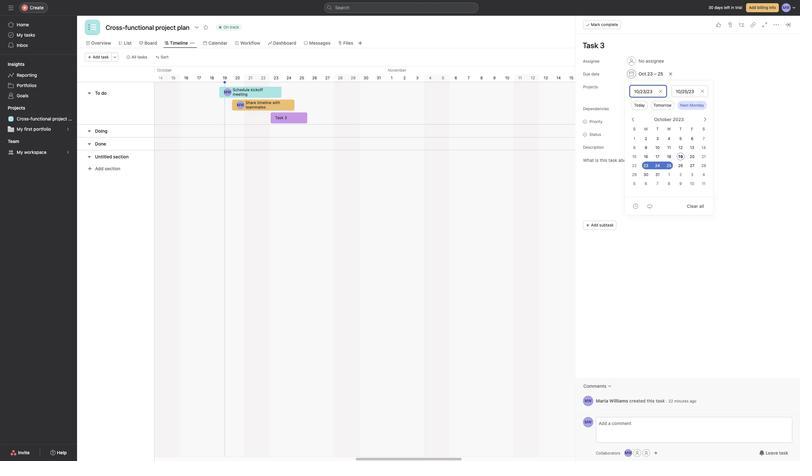 Task type: describe. For each thing, give the bounding box(es) containing it.
billing
[[758, 5, 769, 10]]

1 horizontal spatial 26
[[679, 163, 684, 168]]

1 vertical spatial 19
[[679, 154, 683, 159]]

add to starred image
[[203, 25, 209, 30]]

add section button
[[85, 163, 123, 174]]

0 vertical spatial 30
[[709, 5, 714, 10]]

1 vertical spatial 11
[[668, 145, 671, 150]]

collapse task list for the section untitled section image
[[87, 154, 92, 159]]

tomorrow
[[654, 103, 672, 108]]

1 horizontal spatial 17
[[656, 154, 660, 159]]

1 horizontal spatial 2
[[645, 136, 648, 141]]

list
[[124, 40, 132, 46]]

my for my first portfolio
[[17, 126, 23, 132]]

2 s from the left
[[703, 127, 706, 131]]

info
[[770, 5, 777, 10]]

help button
[[46, 447, 71, 458]]

clear start date image
[[659, 89, 663, 93]]

global element
[[0, 16, 77, 54]]

sort button
[[153, 53, 172, 62]]

created
[[630, 398, 646, 403]]

add dependencies
[[628, 106, 662, 111]]

reporting
[[17, 72, 37, 78]]

0 horizontal spatial 10
[[506, 76, 510, 80]]

main content containing no assignee
[[576, 34, 801, 414]]

collapse task list for the section doing image
[[87, 128, 92, 134]]

30 days left in trial
[[709, 5, 743, 10]]

1 vertical spatial 1
[[634, 136, 636, 141]]

2 horizontal spatial 2
[[680, 172, 682, 177]]

overview
[[91, 40, 111, 46]]

clear
[[687, 203, 699, 209]]

0 vertical spatial 13
[[544, 76, 548, 80]]

0 vertical spatial 28
[[338, 76, 343, 80]]

0 vertical spatial 22
[[261, 76, 266, 80]]

add to projects button
[[625, 93, 659, 102]]

teams element
[[0, 136, 77, 159]]

0 vertical spatial 4
[[429, 76, 432, 80]]

leave task
[[766, 450, 789, 456]]

doing
[[95, 128, 108, 134]]

list link
[[119, 40, 132, 47]]

1 horizontal spatial 13
[[691, 145, 695, 150]]

add for add section
[[95, 166, 104, 171]]

1 horizontal spatial cross-functional project plan link
[[625, 84, 688, 90]]

team button
[[0, 138, 19, 145]]

0 horizontal spatial 9
[[494, 76, 496, 80]]

comments
[[584, 383, 607, 389]]

no assignee button
[[625, 55, 667, 67]]

full screen image
[[763, 22, 768, 27]]

1 horizontal spatial 7
[[657, 181, 659, 186]]

2 horizontal spatial 5
[[680, 136, 682, 141]]

reporting link
[[4, 70, 73, 80]]

0 vertical spatial 26
[[312, 76, 317, 80]]

files
[[344, 40, 353, 46]]

3 down october 2023
[[657, 136, 659, 141]]

project inside main content
[[664, 84, 677, 89]]

2 vertical spatial 30
[[644, 172, 649, 177]]

cross- inside 'projects' element
[[17, 116, 31, 121]]

0 horizontal spatial 30
[[364, 76, 369, 80]]

Start date text field
[[630, 85, 667, 97]]

my tasks link
[[4, 30, 73, 40]]

teammates
[[246, 105, 266, 110]]

williams
[[610, 398, 629, 403]]

2 vertical spatial 11
[[703, 181, 706, 186]]

0 vertical spatial 20
[[235, 76, 240, 80]]

1 horizontal spatial 20
[[690, 154, 695, 159]]

insights
[[8, 61, 25, 67]]

23 inside main content
[[648, 71, 653, 76]]

close details image
[[786, 22, 791, 27]]

0 horizontal spatial 2
[[404, 76, 406, 80]]

share
[[246, 100, 256, 105]]

mark
[[592, 22, 601, 27]]

f
[[692, 127, 694, 131]]

0 horizontal spatial 27
[[325, 76, 330, 80]]

1 horizontal spatial 21
[[702, 154, 706, 159]]

2 horizontal spatial 25
[[667, 163, 672, 168]]

task inside main content
[[656, 398, 665, 403]]

0 horizontal spatial 16
[[184, 76, 188, 80]]

tomorrow button
[[651, 101, 675, 110]]

schedule kickoff meeting
[[233, 87, 263, 97]]

october for october 2023
[[655, 117, 672, 122]]

set to repeat image
[[648, 204, 653, 209]]

search list box
[[325, 3, 479, 13]]

untitled
[[95, 154, 112, 159]]

0 horizontal spatial 29
[[351, 76, 356, 80]]

complete
[[602, 22, 619, 27]]

mark complete button
[[583, 20, 621, 29]]

timeline link
[[165, 40, 188, 47]]

dependencies
[[636, 106, 662, 111]]

dashboard
[[273, 40, 296, 46]]

add for add to projects
[[628, 94, 635, 99]]

minutes
[[675, 399, 689, 403]]

description
[[583, 145, 604, 150]]

schedule
[[233, 87, 250, 92]]

ago
[[690, 399, 697, 403]]

add dependencies button
[[625, 104, 665, 113]]

1 vertical spatial 22
[[633, 163, 637, 168]]

monday
[[690, 103, 705, 108]]

due
[[583, 72, 591, 76]]

do
[[101, 90, 107, 96]]

maria williams created this task · 22 minutes ago
[[596, 398, 697, 403]]

0 vertical spatial 19
[[223, 76, 227, 80]]

cross- inside main content
[[633, 84, 645, 89]]

task for leave task
[[780, 450, 789, 456]]

1 vertical spatial 31
[[656, 172, 660, 177]]

plan inside main content
[[678, 84, 686, 89]]

1 horizontal spatial 24
[[656, 163, 660, 168]]

1 t from the left
[[657, 127, 659, 131]]

1 vertical spatial 7
[[703, 136, 705, 141]]

subtask
[[600, 223, 614, 227]]

·
[[667, 398, 668, 403]]

messages
[[309, 40, 331, 46]]

home link
[[4, 20, 73, 30]]

see details, my workspace image
[[66, 150, 70, 154]]

0 vertical spatial 17
[[197, 76, 201, 80]]

1 vertical spatial 18
[[667, 154, 672, 159]]

priority
[[590, 119, 603, 124]]

attachments: add a file to this task, task 3 image
[[728, 22, 733, 27]]

m
[[645, 127, 648, 131]]

portfolios link
[[4, 80, 73, 91]]

1 vertical spatial 16
[[644, 154, 649, 159]]

mw for bottommost mw button
[[625, 450, 632, 455]]

inbox link
[[4, 40, 73, 50]]

2 horizontal spatial 14
[[702, 145, 706, 150]]

0 horizontal spatial 15
[[171, 76, 176, 80]]

workflow
[[240, 40, 260, 46]]

3 right november 1
[[416, 76, 419, 80]]

sort
[[161, 55, 169, 59]]

0 vertical spatial 11
[[519, 76, 522, 80]]

board
[[145, 40, 157, 46]]

all tasks button
[[124, 53, 150, 62]]

days
[[715, 5, 723, 10]]

no
[[639, 58, 645, 64]]

previous month image
[[631, 117, 636, 122]]

add billing info button
[[747, 3, 779, 12]]

workflow link
[[235, 40, 260, 47]]

mw for middle mw button
[[585, 420, 592, 424]]

0 horizontal spatial 14
[[159, 76, 163, 80]]

assignee
[[646, 58, 665, 64]]

my first portfolio
[[17, 126, 51, 132]]

due date
[[583, 72, 600, 76]]

0 vertical spatial 31
[[377, 76, 381, 80]]

share timeline with teammates
[[246, 100, 280, 110]]

1 horizontal spatial 29
[[632, 172, 637, 177]]

maria
[[596, 398, 609, 403]]

Due date text field
[[672, 85, 709, 97]]

portfolio
[[34, 126, 51, 132]]

2 horizontal spatial 6
[[691, 136, 694, 141]]

0 vertical spatial 6
[[455, 76, 457, 80]]

0 vertical spatial 18
[[210, 76, 214, 80]]

plan inside 'projects' element
[[68, 116, 77, 121]]

done button
[[95, 138, 106, 150]]

next monday
[[681, 103, 705, 108]]

tab actions image
[[191, 41, 194, 45]]

0 horizontal spatial 21
[[249, 76, 253, 80]]

insights element
[[0, 58, 77, 102]]

untitled section
[[95, 154, 129, 159]]

2 horizontal spatial 15
[[633, 154, 637, 159]]

all
[[132, 55, 136, 59]]

timeline
[[257, 100, 272, 105]]

trial
[[736, 5, 743, 10]]

1 vertical spatial 27
[[690, 163, 695, 168]]

to do
[[95, 90, 107, 96]]

0 horizontal spatial 24
[[287, 76, 292, 80]]

0 vertical spatial 7
[[468, 76, 470, 80]]

add for add dependencies
[[628, 106, 635, 111]]

1 horizontal spatial 15
[[570, 76, 574, 80]]

add subtask button
[[583, 221, 617, 230]]

functional inside main content
[[645, 84, 663, 89]]

0 vertical spatial 5
[[442, 76, 445, 80]]

overview link
[[86, 40, 111, 47]]

hide sidebar image
[[8, 5, 13, 10]]

0 horizontal spatial 12
[[531, 76, 535, 80]]

1 vertical spatial 4
[[668, 136, 671, 141]]

1 horizontal spatial 10
[[656, 145, 660, 150]]

2 horizontal spatial 4
[[703, 172, 706, 177]]

w
[[668, 127, 671, 131]]

1 horizontal spatial 28
[[702, 163, 707, 168]]



Task type: vqa. For each thing, say whether or not it's contained in the screenshot.


Task type: locate. For each thing, give the bounding box(es) containing it.
add tab image
[[358, 40, 363, 46]]

s down 'next month' image
[[703, 127, 706, 131]]

october down sort
[[157, 68, 172, 73]]

october up w
[[655, 117, 672, 122]]

add task button
[[85, 53, 112, 62]]

mw for mw button within the main content
[[585, 398, 592, 403]]

1 horizontal spatial functional
[[645, 84, 663, 89]]

cross-functional project plan inside main content
[[633, 84, 686, 89]]

next month image
[[703, 117, 708, 122]]

team
[[8, 138, 19, 144]]

track
[[230, 25, 239, 30]]

2 vertical spatial 5
[[634, 181, 636, 186]]

0 vertical spatial 9
[[494, 76, 496, 80]]

clear all button
[[683, 200, 709, 212]]

clear all
[[687, 203, 705, 209]]

1 inside november 1
[[391, 76, 393, 80]]

projects element
[[0, 102, 77, 136]]

section for untitled section
[[113, 154, 129, 159]]

20 down the f
[[690, 154, 695, 159]]

2 horizontal spatial 9
[[680, 181, 682, 186]]

my inside "link"
[[17, 149, 23, 155]]

section for add section
[[105, 166, 120, 171]]

clear due date image
[[701, 89, 705, 93]]

1 horizontal spatial 27
[[690, 163, 695, 168]]

0 vertical spatial task
[[101, 55, 109, 59]]

0 horizontal spatial 31
[[377, 76, 381, 80]]

1 horizontal spatial 14
[[557, 76, 561, 80]]

add section
[[95, 166, 120, 171]]

create
[[30, 5, 44, 10]]

cross-
[[633, 84, 645, 89], [17, 116, 31, 121]]

october 2023 button
[[651, 114, 695, 125]]

left
[[725, 5, 731, 10]]

plan up see details, my first portfolio image
[[68, 116, 77, 121]]

mw inside main content
[[585, 398, 592, 403]]

status
[[590, 132, 602, 137]]

1 vertical spatial october
[[655, 117, 672, 122]]

october for october
[[157, 68, 172, 73]]

add for add task
[[93, 55, 100, 59]]

t left w
[[657, 127, 659, 131]]

tasks for my tasks
[[24, 32, 35, 38]]

25 inside main content
[[658, 71, 664, 76]]

1 vertical spatial 13
[[691, 145, 695, 150]]

invite button
[[6, 447, 34, 458]]

1 s from the left
[[634, 127, 636, 131]]

collapse task list for the section to do image
[[87, 91, 92, 96]]

kickoff
[[251, 87, 263, 92]]

1 horizontal spatial 22
[[633, 163, 637, 168]]

my for my tasks
[[17, 32, 23, 38]]

Task Name text field
[[579, 38, 793, 53]]

task
[[101, 55, 109, 59], [656, 398, 665, 403], [780, 450, 789, 456]]

1 horizontal spatial s
[[703, 127, 706, 131]]

add down overview link on the left
[[93, 55, 100, 59]]

add up previous month image on the top of page
[[628, 106, 635, 111]]

1 horizontal spatial 16
[[644, 154, 649, 159]]

collapse task list for the section done image
[[87, 141, 92, 146]]

files link
[[338, 40, 353, 47]]

section down untitled section button
[[105, 166, 120, 171]]

0 vertical spatial 10
[[506, 76, 510, 80]]

2023
[[673, 117, 684, 122]]

task left more actions image
[[101, 55, 109, 59]]

projects
[[583, 85, 598, 89], [8, 105, 25, 111]]

on track
[[224, 25, 239, 30]]

functional up the portfolio
[[31, 116, 51, 121]]

14 left due
[[557, 76, 561, 80]]

31
[[377, 76, 381, 80], [656, 172, 660, 177]]

15
[[171, 76, 176, 80], [570, 76, 574, 80], [633, 154, 637, 159]]

0 horizontal spatial 8
[[481, 76, 483, 80]]

1 vertical spatial 21
[[702, 154, 706, 159]]

task left ·
[[656, 398, 665, 403]]

0 horizontal spatial 18
[[210, 76, 214, 80]]

0 vertical spatial cross-
[[633, 84, 645, 89]]

30 up set to repeat icon
[[644, 172, 649, 177]]

calendar link
[[203, 40, 228, 47]]

calendar
[[209, 40, 228, 46]]

create button
[[19, 3, 48, 13]]

october inside dropdown button
[[655, 117, 672, 122]]

19
[[223, 76, 227, 80], [679, 154, 683, 159]]

add time image
[[634, 204, 639, 209]]

30 left days
[[709, 5, 714, 10]]

22 inside maria williams created this task · 22 minutes ago
[[669, 399, 674, 403]]

0 horizontal spatial cross-
[[17, 116, 31, 121]]

0 vertical spatial 16
[[184, 76, 188, 80]]

no assignee
[[639, 58, 665, 64]]

projects
[[641, 94, 656, 99]]

tasks inside the all tasks dropdown button
[[137, 55, 147, 59]]

1 horizontal spatial 30
[[644, 172, 649, 177]]

0 horizontal spatial tasks
[[24, 32, 35, 38]]

2 vertical spatial 2
[[680, 172, 682, 177]]

add for add billing info
[[750, 5, 757, 10]]

add inside 'button'
[[750, 5, 757, 10]]

1 my from the top
[[17, 32, 23, 38]]

add left 'to'
[[628, 94, 635, 99]]

on
[[224, 25, 229, 30]]

to
[[95, 90, 100, 96]]

projects inside "dropdown button"
[[8, 105, 25, 111]]

cross-functional project plan up clear start date icon
[[633, 84, 686, 89]]

1 horizontal spatial october
[[655, 117, 672, 122]]

1 vertical spatial functional
[[31, 116, 51, 121]]

in
[[732, 5, 735, 10]]

my left first
[[17, 126, 23, 132]]

0 likes. click to like this task image
[[717, 22, 722, 27]]

0 horizontal spatial plan
[[68, 116, 77, 121]]

next
[[681, 103, 689, 108]]

1 horizontal spatial project
[[664, 84, 677, 89]]

tasks right all
[[137, 55, 147, 59]]

insights button
[[0, 61, 25, 67]]

untitled section button
[[95, 151, 129, 162]]

to
[[636, 94, 640, 99]]

cross-functional project plan up the portfolio
[[17, 116, 77, 121]]

0 vertical spatial 12
[[531, 76, 535, 80]]

1 horizontal spatial 6
[[645, 181, 648, 186]]

25
[[658, 71, 664, 76], [300, 76, 304, 80], [667, 163, 672, 168]]

add for add subtask
[[592, 223, 599, 227]]

first
[[24, 126, 32, 132]]

remove task from cross-functional project plan image
[[715, 85, 719, 89]]

2 t from the left
[[680, 127, 682, 131]]

0 horizontal spatial 7
[[468, 76, 470, 80]]

0 horizontal spatial 5
[[442, 76, 445, 80]]

project up see details, my first portfolio image
[[52, 116, 67, 121]]

1 vertical spatial 29
[[632, 172, 637, 177]]

0 horizontal spatial t
[[657, 127, 659, 131]]

task inside the leave task button
[[780, 450, 789, 456]]

add subtask
[[592, 223, 614, 227]]

1 vertical spatial 20
[[690, 154, 695, 159]]

10
[[506, 76, 510, 80], [656, 145, 660, 150], [691, 181, 695, 186]]

3 right task
[[285, 115, 287, 120]]

2 horizontal spatial 10
[[691, 181, 695, 186]]

goals link
[[4, 91, 73, 101]]

cross-functional project plan inside 'projects' element
[[17, 116, 77, 121]]

2 horizontal spatial task
[[780, 450, 789, 456]]

0 horizontal spatial functional
[[31, 116, 51, 121]]

3 up clear
[[692, 172, 694, 177]]

board link
[[139, 40, 157, 47]]

0 horizontal spatial 25
[[300, 76, 304, 80]]

meeting
[[233, 92, 248, 97]]

task inside add task button
[[101, 55, 109, 59]]

more actions for this task image
[[774, 22, 779, 27]]

1 horizontal spatial 8
[[634, 145, 636, 150]]

with
[[273, 100, 280, 105]]

plan up next
[[678, 84, 686, 89]]

0 vertical spatial project
[[664, 84, 677, 89]]

2 vertical spatial mw button
[[625, 449, 633, 457]]

14 down 'next month' image
[[702, 145, 706, 150]]

task
[[275, 115, 284, 120]]

t
[[657, 127, 659, 131], [680, 127, 682, 131]]

30 left november 1
[[364, 76, 369, 80]]

goals
[[17, 93, 28, 98]]

more actions image
[[113, 55, 117, 59]]

my first portfolio link
[[4, 124, 73, 134]]

timeline
[[170, 40, 188, 46]]

tasks for all tasks
[[137, 55, 147, 59]]

my up 'inbox'
[[17, 32, 23, 38]]

tasks down 'home'
[[24, 32, 35, 38]]

cross- up first
[[17, 116, 31, 121]]

3 my from the top
[[17, 149, 23, 155]]

show options image
[[194, 25, 200, 30]]

s down previous month image on the top of page
[[634, 127, 636, 131]]

functional inside 'projects' element
[[31, 116, 51, 121]]

inbox
[[17, 42, 28, 48]]

plan
[[678, 84, 686, 89], [68, 116, 77, 121]]

0 vertical spatial projects
[[583, 85, 598, 89]]

None text field
[[104, 22, 191, 33]]

main content
[[576, 34, 801, 414]]

1 vertical spatial mw button
[[583, 417, 594, 427]]

0 horizontal spatial 20
[[235, 76, 240, 80]]

2 horizontal spatial 22
[[669, 399, 674, 403]]

0 horizontal spatial 22
[[261, 76, 266, 80]]

2 my from the top
[[17, 126, 23, 132]]

1 vertical spatial section
[[105, 166, 120, 171]]

my inside global "element"
[[17, 32, 23, 38]]

1 vertical spatial 26
[[679, 163, 684, 168]]

1 vertical spatial 24
[[656, 163, 660, 168]]

see details, my first portfolio image
[[66, 127, 70, 131]]

add or remove collaborators image
[[655, 451, 658, 455]]

cross-functional project plan link down "–" at the right of page
[[625, 84, 688, 90]]

0 horizontal spatial cross-functional project plan link
[[4, 114, 77, 124]]

1 vertical spatial tasks
[[137, 55, 147, 59]]

0 horizontal spatial 13
[[544, 76, 548, 80]]

comments button
[[580, 380, 616, 392]]

0 vertical spatial mw button
[[583, 396, 594, 406]]

18
[[210, 76, 214, 80], [667, 154, 672, 159]]

12
[[531, 76, 535, 80], [679, 145, 683, 150]]

add left subtask
[[592, 223, 599, 227]]

this
[[647, 398, 655, 403]]

1 vertical spatial 17
[[656, 154, 660, 159]]

add left billing
[[750, 5, 757, 10]]

task 3 dialog
[[576, 16, 801, 461]]

portfolios
[[17, 83, 37, 88]]

26
[[312, 76, 317, 80], [679, 163, 684, 168]]

add down untitled
[[95, 166, 104, 171]]

on track button
[[213, 23, 245, 32]]

0 vertical spatial my
[[17, 32, 23, 38]]

my down team
[[17, 149, 23, 155]]

search
[[335, 5, 350, 10]]

2 horizontal spatial 1
[[669, 172, 670, 177]]

1 horizontal spatial 1
[[634, 136, 636, 141]]

mw button inside main content
[[583, 396, 594, 406]]

2 horizontal spatial 30
[[709, 5, 714, 10]]

20 up schedule
[[235, 76, 240, 80]]

t down '2023'
[[680, 127, 682, 131]]

task for add task
[[101, 55, 109, 59]]

1 vertical spatial cross-functional project plan link
[[4, 114, 77, 124]]

0 vertical spatial 2
[[404, 76, 406, 80]]

1 vertical spatial project
[[52, 116, 67, 121]]

help
[[57, 450, 67, 455]]

–
[[654, 71, 657, 76]]

1 horizontal spatial 5
[[634, 181, 636, 186]]

0 vertical spatial 1
[[391, 76, 393, 80]]

0 horizontal spatial project
[[52, 116, 67, 121]]

1 vertical spatial 10
[[656, 145, 660, 150]]

30
[[709, 5, 714, 10], [364, 76, 369, 80], [644, 172, 649, 177]]

13
[[544, 76, 548, 80], [691, 145, 695, 150]]

cross- up 'to'
[[633, 84, 645, 89]]

copy task link image
[[751, 22, 756, 27]]

assignee
[[583, 59, 600, 64]]

functional
[[645, 84, 663, 89], [31, 116, 51, 121]]

section inside button
[[105, 166, 120, 171]]

october
[[157, 68, 172, 73], [655, 117, 672, 122]]

projects inside main content
[[583, 85, 598, 89]]

1 vertical spatial 12
[[679, 145, 683, 150]]

2 vertical spatial 8
[[668, 181, 671, 186]]

1 horizontal spatial cross-
[[633, 84, 645, 89]]

my inside 'projects' element
[[17, 126, 23, 132]]

add subtask image
[[740, 22, 745, 27]]

2 vertical spatial 1
[[669, 172, 670, 177]]

8
[[481, 76, 483, 80], [634, 145, 636, 150], [668, 181, 671, 186]]

list image
[[89, 23, 96, 31]]

task right leave
[[780, 450, 789, 456]]

21
[[249, 76, 253, 80], [702, 154, 706, 159]]

october 2023
[[655, 117, 684, 122]]

my for my workspace
[[17, 149, 23, 155]]

projects down goals at the top left of page
[[8, 105, 25, 111]]

1 vertical spatial projects
[[8, 105, 25, 111]]

2 vertical spatial 9
[[680, 181, 682, 186]]

cross-functional project plan link
[[625, 84, 688, 90], [4, 114, 77, 124]]

20
[[235, 76, 240, 80], [690, 154, 695, 159]]

1 horizontal spatial 11
[[668, 145, 671, 150]]

1 horizontal spatial plan
[[678, 84, 686, 89]]

section inside button
[[113, 154, 129, 159]]

2 vertical spatial 10
[[691, 181, 695, 186]]

functional up clear start date icon
[[645, 84, 663, 89]]

maria williams link
[[596, 398, 629, 403]]

section right untitled
[[113, 154, 129, 159]]

1 vertical spatial 9
[[645, 145, 648, 150]]

add task
[[93, 55, 109, 59]]

my workspace
[[17, 149, 47, 155]]

add
[[750, 5, 757, 10], [93, 55, 100, 59], [628, 94, 635, 99], [628, 106, 635, 111], [95, 166, 104, 171], [592, 223, 599, 227]]

tasks inside my tasks link
[[24, 32, 35, 38]]

leave
[[766, 450, 779, 456]]

to do button
[[95, 87, 107, 99]]

cross-functional project plan link up the portfolio
[[4, 114, 77, 124]]

project down clear due date icon
[[664, 84, 677, 89]]

mw button
[[583, 396, 594, 406], [583, 417, 594, 427], [625, 449, 633, 457]]

0 horizontal spatial s
[[634, 127, 636, 131]]

my tasks
[[17, 32, 35, 38]]

14 down sort dropdown button
[[159, 76, 163, 80]]

add to projects
[[628, 94, 656, 99]]

projects down due date
[[583, 85, 598, 89]]

clear due date image
[[669, 72, 673, 76]]



